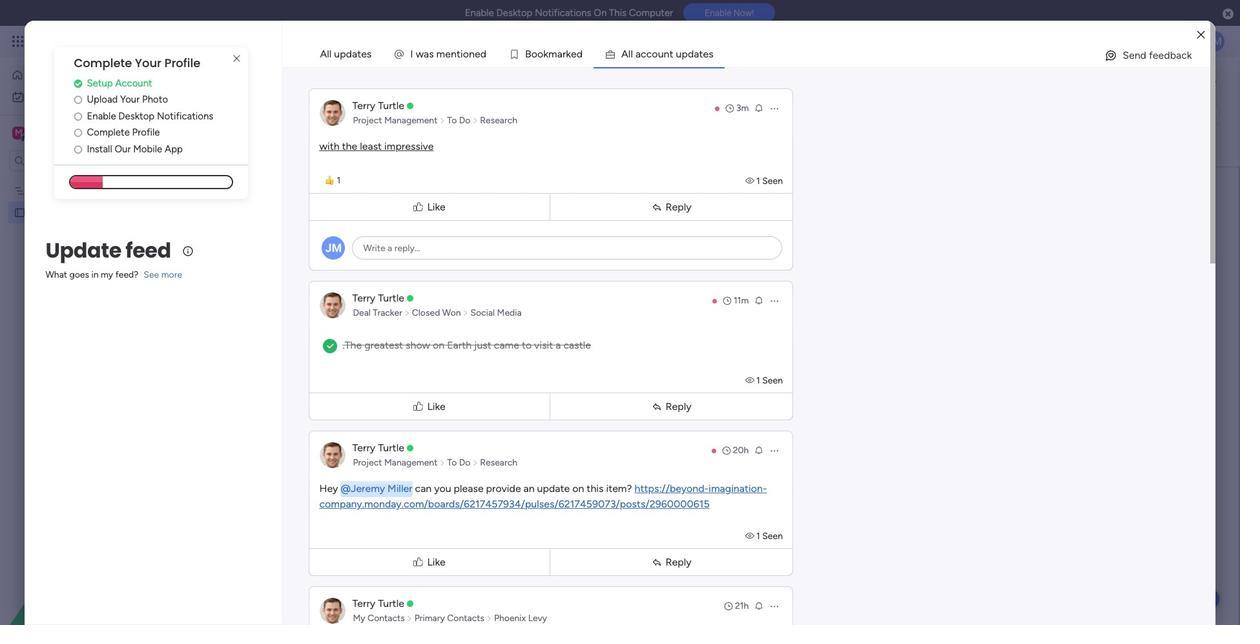 Task type: describe. For each thing, give the bounding box(es) containing it.
notifications for enable desktop notifications on this computer
[[535, 7, 592, 19]]

a l l a c c o u n t u p d a t e s
[[622, 48, 714, 60]]

1 seen from the top
[[762, 176, 783, 187]]

main for main workspace
[[30, 127, 52, 139]]

to do link for with the least impressive
[[445, 114, 473, 127]]

a right p at the top right of page
[[694, 48, 699, 60]]

monday marketplace image
[[1096, 35, 1109, 48]]

2 u from the left
[[676, 48, 682, 60]]

my work link
[[8, 87, 157, 107]]

hey
[[319, 483, 338, 495]]

Search in workspace field
[[27, 153, 108, 168]]

terry for .the greatest show on earth just came to visit a castle
[[352, 292, 376, 304]]

reminder image for .the greatest show on earth just came to visit a castle
[[754, 295, 765, 306]]

yet...
[[777, 480, 808, 499]]

1 vertical spatial management
[[62, 185, 115, 196]]

provide
[[486, 483, 521, 495]]

main for main table
[[256, 105, 275, 116]]

m for e
[[436, 48, 445, 60]]

1 horizontal spatial to
[[710, 507, 719, 518]]

do for hey
[[459, 457, 471, 468]]

castle
[[564, 339, 591, 351]]

1 l from the left
[[629, 48, 631, 60]]

reminder image for with the least impressive
[[754, 103, 765, 113]]

circle o image for complete
[[74, 128, 82, 138]]

dapulse x slim image
[[229, 51, 244, 67]]

0 horizontal spatial on
[[433, 339, 445, 351]]

seen for .the greatest show on earth just came to visit a castle
[[762, 375, 783, 386]]

photo
[[142, 94, 168, 105]]

reply...
[[395, 243, 420, 254]]

home option
[[8, 65, 157, 85]]

you have no submissions yet illustration image
[[568, 274, 842, 468]]

2 t from the left
[[670, 48, 674, 60]]

you have no submissions yet...
[[602, 480, 808, 499]]

4 o from the left
[[652, 48, 658, 60]]

3 reminder image from the top
[[754, 601, 765, 611]]

4 terry from the top
[[352, 598, 376, 610]]

tab list containing all updates
[[309, 41, 1210, 67]]

get
[[721, 507, 735, 518]]

1 button
[[320, 172, 346, 188]]

earth
[[447, 339, 472, 351]]

primary contacts
[[415, 613, 485, 624]]

to do for with the least impressive
[[447, 115, 471, 126]]

setup
[[87, 77, 113, 89]]

list box containing project management
[[0, 177, 165, 398]]

won
[[442, 308, 461, 319]]

0 horizontal spatial form
[[52, 207, 72, 218]]

seen for hey
[[762, 531, 783, 542]]

2 k from the left
[[566, 48, 571, 60]]

21h
[[735, 601, 749, 612]]

0 horizontal spatial profile
[[132, 127, 160, 138]]

my work
[[30, 91, 64, 102]]

monday work management
[[57, 34, 201, 48]]

impressive
[[384, 140, 434, 152]]

do for with the least impressive
[[459, 115, 471, 126]]

1 vertical spatial see
[[144, 270, 159, 281]]

slider arrow image for closed
[[404, 307, 410, 320]]

management for hey
[[384, 457, 438, 468]]

circle o image for install
[[74, 145, 82, 154]]

4 turtle from the top
[[378, 598, 404, 610]]

my for my contacts
[[353, 613, 365, 624]]

project management for hey
[[353, 457, 438, 468]]

enable for enable now!
[[705, 8, 732, 18]]

0 vertical spatial new form
[[196, 67, 297, 96]]

complete your profile
[[74, 55, 201, 71]]

all updates link
[[310, 42, 382, 67]]

reply for .the greatest show on earth just came to visit a castle
[[666, 400, 692, 413]]

our
[[115, 143, 131, 155]]

1 t from the left
[[457, 48, 461, 60]]

visit
[[534, 339, 553, 351]]

help
[[1186, 593, 1209, 606]]

options image
[[770, 446, 780, 456]]

an
[[524, 483, 535, 495]]

new inside list box
[[30, 207, 49, 218]]

lottie animation image
[[0, 495, 165, 625]]

b o o k m a r k e d
[[525, 48, 583, 60]]

see plans button
[[208, 32, 271, 51]]

have
[[632, 480, 664, 499]]

research link for hey
[[478, 457, 519, 470]]

1 vertical spatial new form
[[30, 207, 72, 218]]

2 n from the left
[[469, 48, 475, 60]]

upload your photo
[[87, 94, 168, 105]]

project for hey
[[353, 457, 382, 468]]

a right a
[[636, 48, 641, 60]]

can
[[415, 483, 432, 495]]

m for a
[[549, 48, 557, 60]]

notifications for enable desktop notifications
[[157, 110, 213, 122]]

plans
[[244, 36, 265, 47]]

in
[[91, 270, 99, 281]]

11m
[[734, 295, 749, 306]]

research for with the least impressive
[[480, 115, 518, 126]]

options image for with the least impressive
[[770, 103, 780, 114]]

updates
[[334, 48, 372, 60]]

on
[[594, 7, 607, 19]]

terry turtle link for .the greatest show on earth just came to visit a castle
[[352, 292, 404, 304]]

circle o image
[[74, 95, 82, 105]]

just
[[474, 339, 492, 351]]

deal
[[353, 308, 371, 319]]

1 horizontal spatial profile
[[165, 55, 201, 71]]

a right visit
[[556, 339, 561, 351]]

work for monday
[[104, 34, 128, 48]]

setup account
[[87, 77, 152, 89]]

0 horizontal spatial to
[[522, 339, 532, 351]]

greatest
[[364, 339, 403, 351]]

upload
[[87, 94, 118, 105]]

add view image
[[472, 106, 478, 116]]

1 1 seen from the top
[[756, 176, 783, 187]]

social media link
[[469, 307, 524, 320]]

contacts for primary contacts
[[447, 613, 485, 624]]

what goes in my feed? see more
[[45, 270, 182, 281]]

imagination-
[[709, 483, 767, 495]]

submission
[[415, 105, 462, 116]]

to for hey
[[447, 457, 457, 468]]

a
[[622, 48, 629, 60]]

i
[[410, 48, 413, 60]]

20h
[[733, 445, 749, 456]]

hey @jeremy miller can you please provide an update on this item?
[[319, 483, 635, 495]]

1 c from the left
[[641, 48, 647, 60]]

no
[[668, 480, 686, 499]]

like button for .the greatest show on earth just came to visit a castle
[[312, 387, 547, 426]]

to do link for hey
[[445, 457, 473, 470]]

workforms submission viewer
[[367, 105, 492, 116]]

reminder image
[[754, 445, 765, 455]]

1 vertical spatial submissions
[[737, 507, 786, 518]]

account
[[115, 77, 152, 89]]

least
[[360, 140, 382, 152]]

workspace image
[[12, 126, 25, 140]]

slider arrow image left add view 'image'
[[440, 114, 445, 127]]

2 l from the left
[[631, 48, 633, 60]]

workforms for workforms submission viewer
[[367, 105, 413, 116]]

show board description image
[[306, 75, 322, 88]]

my for my work
[[30, 91, 42, 102]]

update
[[45, 236, 121, 265]]

see plans
[[226, 36, 265, 47]]

1 reply button from the top
[[553, 196, 790, 218]]

complete profile
[[87, 127, 160, 138]]

slider arrow image for hey
[[473, 457, 478, 470]]

jeremy miller image
[[1204, 31, 1225, 52]]

company.monday.com/boards/6217457934/pulses/6217459073/posts/2960000615
[[319, 498, 710, 510]]

form
[[670, 507, 689, 518]]

with
[[319, 140, 340, 152]]

home link
[[8, 65, 157, 85]]

see more link
[[144, 269, 182, 282]]

phoenix levy link
[[492, 612, 549, 625]]

1 seen for .the greatest show on earth just came to visit a castle
[[756, 375, 783, 386]]

to do for hey
[[447, 457, 471, 468]]

send feedback
[[1123, 49, 1192, 61]]

1 seen for hey
[[756, 531, 783, 542]]

a right b
[[557, 48, 563, 60]]

feed
[[125, 236, 171, 265]]

install our mobile app
[[87, 143, 183, 155]]

turtle for .the greatest show on earth just came to visit a castle
[[378, 292, 404, 304]]

2 c from the left
[[647, 48, 652, 60]]

upload your photo link
[[74, 93, 248, 107]]

https://beyond-imagination- company.monday.com/boards/6217457934/pulses/6217459073/posts/2960000615
[[319, 483, 767, 510]]

setup account link
[[74, 76, 248, 91]]

write a reply...
[[363, 243, 420, 254]]

more
[[161, 270, 182, 281]]

dapulse close image
[[1223, 8, 1234, 21]]

0 vertical spatial submissions
[[690, 480, 774, 499]]

mobile
[[133, 143, 162, 155]]

terry turtle link for with the least impressive
[[352, 99, 404, 112]]



Task type: vqa. For each thing, say whether or not it's contained in the screenshot.
Monday marketplace icon
yes



Task type: locate. For each thing, give the bounding box(es) containing it.
0 vertical spatial notifications
[[535, 7, 592, 19]]

workspace selection element
[[12, 125, 108, 142]]

options image
[[770, 103, 780, 114], [770, 296, 780, 306], [770, 601, 780, 612]]

like button down "show"
[[312, 387, 547, 426]]

primary
[[415, 613, 445, 624]]

0 horizontal spatial u
[[658, 48, 664, 60]]

project management for with the least impressive
[[353, 115, 438, 126]]

install our mobile app link
[[74, 142, 248, 157]]

1 s from the left
[[429, 48, 434, 60]]

terry turtle for .the greatest show on earth just came to visit a castle
[[352, 292, 404, 304]]

enable desktop notifications on this computer
[[465, 7, 673, 19]]

viewer
[[464, 105, 492, 116]]

1 m from the left
[[436, 48, 445, 60]]

0 vertical spatial to
[[447, 115, 457, 126]]

1 contacts from the left
[[368, 613, 405, 624]]

reply
[[666, 201, 692, 213], [666, 400, 692, 413], [666, 556, 692, 568]]

remove from favorites image
[[328, 75, 341, 88]]

new form right public board image
[[30, 207, 72, 218]]

slider arrow image
[[440, 114, 445, 127], [473, 114, 478, 127], [473, 457, 478, 470]]

d down enable now! button
[[688, 48, 694, 60]]

terry for with the least impressive
[[352, 99, 376, 112]]

0 horizontal spatial d
[[480, 48, 486, 60]]

turtle up my contacts
[[378, 598, 404, 610]]

@jeremy
[[341, 483, 385, 495]]

circle o image down workspace
[[74, 145, 82, 154]]

enable left now!
[[705, 8, 732, 18]]

terry turtle link for hey
[[352, 442, 404, 454]]

work for my
[[44, 91, 64, 102]]

check circle image
[[74, 79, 82, 88]]

feedback
[[1149, 49, 1192, 61]]

1 vertical spatial research link
[[478, 457, 519, 470]]

n left i
[[451, 48, 457, 60]]

2 d from the left
[[577, 48, 583, 60]]

2 v2 seen image from the top
[[745, 531, 756, 542]]

2 o from the left
[[532, 48, 538, 60]]

public board image
[[14, 206, 26, 218]]

1 u from the left
[[658, 48, 664, 60]]

4 terry turtle from the top
[[352, 598, 404, 610]]

now
[[691, 507, 708, 518]]

terry right the results
[[352, 99, 376, 112]]

1 vertical spatial research
[[480, 457, 518, 468]]

1 vertical spatial to do link
[[445, 457, 473, 470]]

0 horizontal spatial notifications
[[157, 110, 213, 122]]

new up form button
[[196, 67, 240, 96]]

s
[[429, 48, 434, 60], [709, 48, 714, 60]]

New Form field
[[193, 67, 300, 96]]

0 vertical spatial reply
[[666, 201, 692, 213]]

1 to do from the top
[[447, 115, 471, 126]]

like for hey
[[427, 556, 446, 568]]

results button
[[309, 101, 357, 121]]

came
[[494, 339, 519, 351]]

research
[[480, 115, 518, 126], [480, 457, 518, 468]]

feed?
[[115, 270, 138, 281]]

1 horizontal spatial work
[[104, 34, 128, 48]]

project management
[[353, 115, 438, 126], [30, 185, 115, 196], [353, 457, 438, 468]]

0 vertical spatial like button
[[312, 188, 547, 226]]

results
[[318, 105, 348, 116]]

notifications left on
[[535, 7, 592, 19]]

enable desktop notifications
[[87, 110, 213, 122]]

1 vertical spatial reminder image
[[754, 295, 765, 306]]

3 turtle from the top
[[378, 442, 404, 454]]

new
[[196, 67, 240, 96], [30, 207, 49, 218]]

0 vertical spatial do
[[459, 115, 471, 126]]

research up provide
[[480, 457, 518, 468]]

primary contacts link
[[413, 612, 487, 625]]

2 vertical spatial seen
[[762, 531, 783, 542]]

close image
[[1197, 30, 1205, 40]]

like button
[[312, 188, 547, 226], [312, 387, 547, 426], [312, 543, 547, 582]]

1 vertical spatial reply
[[666, 400, 692, 413]]

notifications inside enable desktop notifications link
[[157, 110, 213, 122]]

n right i
[[469, 48, 475, 60]]

1 horizontal spatial see
[[226, 36, 241, 47]]

options image right the 11m on the right of the page
[[770, 296, 780, 306]]

1 horizontal spatial s
[[709, 48, 714, 60]]

now!
[[734, 8, 754, 18]]

o right w
[[463, 48, 469, 60]]

2 contacts from the left
[[447, 613, 485, 624]]

d right r in the left top of the page
[[577, 48, 583, 60]]

main workspace
[[30, 127, 106, 139]]

i w a s m e n t i o n e d
[[410, 48, 486, 60]]

management
[[384, 115, 438, 126], [62, 185, 115, 196], [384, 457, 438, 468]]

a right 'i' at the left of the page
[[424, 48, 429, 60]]

project management down search in workspace field
[[30, 185, 115, 196]]

1 vertical spatial new
[[30, 207, 49, 218]]

0 horizontal spatial k
[[544, 48, 549, 60]]

project management link up miller
[[351, 457, 440, 470]]

1 horizontal spatial desktop
[[496, 7, 533, 19]]

0 vertical spatial 1 seen
[[756, 176, 783, 187]]

terry turtle up @jeremy miller link at the left of the page
[[352, 442, 404, 454]]

2 research from the top
[[480, 457, 518, 468]]

do up please
[[459, 457, 471, 468]]

2 do from the top
[[459, 457, 471, 468]]

complete profile link
[[74, 126, 248, 140]]

turtle up miller
[[378, 442, 404, 454]]

desktop for enable desktop notifications
[[118, 110, 155, 122]]

1 reminder image from the top
[[754, 103, 765, 113]]

slider arrow image for to
[[440, 457, 445, 470]]

options image right the 21h
[[770, 601, 780, 612]]

.the
[[343, 339, 362, 351]]

item?
[[606, 483, 632, 495]]

1 vertical spatial profile
[[132, 127, 160, 138]]

0 horizontal spatial n
[[451, 48, 457, 60]]

1 vertical spatial project management
[[30, 185, 115, 196]]

u left p at the top right of page
[[658, 48, 664, 60]]

0 vertical spatial circle o image
[[74, 112, 82, 121]]

2 terry turtle link from the top
[[352, 292, 404, 304]]

slider arrow image right won
[[463, 307, 469, 320]]

2 terry turtle from the top
[[352, 292, 404, 304]]

1 project management link from the top
[[351, 114, 440, 127]]

1 vertical spatial like
[[427, 400, 446, 413]]

2 circle o image from the top
[[74, 128, 82, 138]]

terry turtle up deal tracker
[[352, 292, 404, 304]]

2 to do link from the top
[[445, 457, 473, 470]]

1 horizontal spatial contacts
[[447, 613, 485, 624]]

1 d from the left
[[480, 48, 486, 60]]

circle o image inside install our mobile app "link"
[[74, 145, 82, 154]]

form inside form button
[[216, 105, 237, 116]]

1 n from the left
[[451, 48, 457, 60]]

contacts for my contacts
[[368, 613, 405, 624]]

reminder image right 3m
[[754, 103, 765, 113]]

with the least impressive
[[319, 140, 434, 152]]

v2 seen image
[[745, 375, 756, 386]]

2 research link from the top
[[478, 457, 519, 470]]

project for with the least impressive
[[353, 115, 382, 126]]

deal tracker link
[[351, 307, 404, 320]]

1 vertical spatial circle o image
[[74, 128, 82, 138]]

like button for hey
[[312, 543, 547, 582]]

1 vertical spatial complete
[[87, 127, 130, 138]]

enable desktop notifications link
[[74, 109, 248, 124]]

project management link for hey
[[351, 457, 440, 470]]

you
[[602, 480, 628, 499]]

i
[[461, 48, 463, 60]]

0 horizontal spatial main
[[30, 127, 52, 139]]

3 circle o image from the top
[[74, 145, 82, 154]]

show
[[406, 339, 430, 351]]

s right w
[[429, 48, 434, 60]]

closed
[[412, 308, 440, 319]]

reply for hey
[[666, 556, 692, 568]]

3 reply from the top
[[666, 556, 692, 568]]

m left i
[[436, 48, 445, 60]]

terry up my contacts
[[352, 598, 376, 610]]

d for a l l a c c o u n t u p d a t e s
[[688, 48, 694, 60]]

e right r in the left top of the page
[[571, 48, 577, 60]]

1 vertical spatial project management link
[[351, 457, 440, 470]]

3 t from the left
[[699, 48, 703, 60]]

circle o image up search in workspace field
[[74, 128, 82, 138]]

1 o from the left
[[463, 48, 469, 60]]

terry turtle up with the least impressive on the left top of page
[[352, 99, 404, 112]]

0 horizontal spatial desktop
[[118, 110, 155, 122]]

reply button for hey
[[553, 552, 790, 573]]

3 n from the left
[[664, 48, 670, 60]]

0 horizontal spatial my
[[30, 91, 42, 102]]

options image right 3m
[[770, 103, 780, 114]]

0 vertical spatial desktop
[[496, 7, 533, 19]]

see inside button
[[226, 36, 241, 47]]

turtle for with the least impressive
[[378, 99, 404, 112]]

1 like button from the top
[[312, 188, 547, 226]]

3 terry turtle from the top
[[352, 442, 404, 454]]

turtle up with the least impressive on the left top of page
[[378, 99, 404, 112]]

d for i w a s m e n t i o n e d
[[480, 48, 486, 60]]

0 horizontal spatial contacts
[[368, 613, 405, 624]]

1 vertical spatial work
[[44, 91, 64, 102]]

social
[[471, 308, 495, 319]]

0 vertical spatial research
[[480, 115, 518, 126]]

1 research link from the top
[[478, 114, 519, 127]]

n left p at the top right of page
[[664, 48, 670, 60]]

contacts left primary at the bottom left
[[368, 613, 405, 624]]

my work option
[[8, 87, 157, 107]]

install
[[87, 143, 112, 155]]

0 vertical spatial on
[[433, 339, 445, 351]]

0 vertical spatial project
[[353, 115, 382, 126]]

complete up setup
[[74, 55, 132, 71]]

1 terry from the top
[[352, 99, 376, 112]]

send feedback button
[[1100, 45, 1198, 66]]

1 vertical spatial seen
[[762, 375, 783, 386]]

1 inside button
[[337, 175, 341, 186]]

1 do from the top
[[459, 115, 471, 126]]

2 turtle from the top
[[378, 292, 404, 304]]

u
[[658, 48, 664, 60], [676, 48, 682, 60]]

2 project management link from the top
[[351, 457, 440, 470]]

0 horizontal spatial new form
[[30, 207, 72, 218]]

11m link
[[722, 295, 749, 308]]

work up complete your profile
[[104, 34, 128, 48]]

you
[[434, 483, 451, 495]]

tracker
[[373, 308, 402, 319]]

1 vertical spatial my
[[353, 613, 365, 624]]

1 horizontal spatial on
[[573, 483, 584, 495]]

2 reminder image from the top
[[754, 295, 765, 306]]

2 vertical spatial reply
[[666, 556, 692, 568]]

project management link up impressive
[[351, 114, 440, 127]]

1 v2 seen image from the top
[[745, 176, 756, 187]]

workspace
[[55, 127, 106, 139]]

1 vertical spatial notifications
[[157, 110, 213, 122]]

0 vertical spatial complete
[[74, 55, 132, 71]]

0 vertical spatial work
[[104, 34, 128, 48]]

4 e from the left
[[703, 48, 709, 60]]

all
[[320, 48, 332, 60]]

1 horizontal spatial k
[[566, 48, 571, 60]]

table
[[278, 105, 299, 116]]

terry turtle link up @jeremy miller link at the left of the page
[[352, 442, 404, 454]]

0 vertical spatial reply button
[[553, 196, 790, 218]]

1 vertical spatial project
[[30, 185, 60, 196]]

desktop down upload your photo
[[118, 110, 155, 122]]

1 vertical spatial to
[[710, 507, 719, 518]]

0 horizontal spatial new
[[30, 207, 49, 218]]

t right p at the top right of page
[[699, 48, 703, 60]]

terry turtle link up my contacts
[[352, 598, 404, 610]]

o left p at the top right of page
[[652, 48, 658, 60]]

app
[[165, 143, 183, 155]]

to for with the least impressive
[[447, 115, 457, 126]]

3 seen from the top
[[762, 531, 783, 542]]

slider arrow image
[[404, 307, 410, 320], [463, 307, 469, 320], [440, 457, 445, 470], [407, 612, 413, 625], [487, 612, 492, 625]]

m
[[15, 127, 23, 138]]

m
[[436, 48, 445, 60], [549, 48, 557, 60]]

2 like from the top
[[427, 400, 446, 413]]

project management inside list box
[[30, 185, 115, 196]]

2 vertical spatial project management
[[353, 457, 438, 468]]

2 vertical spatial project
[[353, 457, 382, 468]]

slider arrow image left phoenix
[[487, 612, 492, 625]]

research for hey
[[480, 457, 518, 468]]

please
[[454, 483, 484, 495]]

your for profile
[[135, 55, 162, 71]]

lottie animation element
[[0, 495, 165, 625]]

desktop for enable desktop notifications on this computer
[[496, 7, 533, 19]]

1 vertical spatial do
[[459, 457, 471, 468]]

3 o from the left
[[538, 48, 544, 60]]

1 vertical spatial options image
[[770, 296, 780, 306]]

management
[[130, 34, 201, 48]]

2 horizontal spatial enable
[[705, 8, 732, 18]]

2 seen from the top
[[762, 375, 783, 386]]

2 to do from the top
[[447, 457, 471, 468]]

3 terry turtle link from the top
[[352, 442, 404, 454]]

my contacts link
[[351, 612, 407, 625]]

l down computer
[[629, 48, 631, 60]]

0 vertical spatial to
[[522, 339, 532, 351]]

0 vertical spatial new
[[196, 67, 240, 96]]

0 horizontal spatial enable
[[87, 110, 116, 122]]

3 like button from the top
[[312, 543, 547, 582]]

to
[[522, 339, 532, 351], [710, 507, 719, 518]]

to up "you"
[[447, 457, 457, 468]]

management up impressive
[[384, 115, 438, 126]]

reply button
[[553, 196, 790, 218], [553, 396, 790, 417], [553, 552, 790, 573]]

1 terry turtle link from the top
[[352, 99, 404, 112]]

circle o image
[[74, 112, 82, 121], [74, 128, 82, 138], [74, 145, 82, 154]]

terry up the deal
[[352, 292, 376, 304]]

research link up provide
[[478, 457, 519, 470]]

1 like from the top
[[427, 201, 446, 213]]

project management up miller
[[353, 457, 438, 468]]

0 vertical spatial reminder image
[[754, 103, 765, 113]]

2 vertical spatial management
[[384, 457, 438, 468]]

u right a
[[676, 48, 682, 60]]

reply button for .the greatest show on earth just came to visit a castle
[[553, 396, 790, 417]]

main right workspace image
[[30, 127, 52, 139]]

m left r in the left top of the page
[[549, 48, 557, 60]]

notifications down upload your photo link
[[157, 110, 213, 122]]

1 horizontal spatial new
[[196, 67, 240, 96]]

project up "least"
[[353, 115, 382, 126]]

t
[[457, 48, 461, 60], [670, 48, 674, 60], [699, 48, 703, 60]]

e right i
[[475, 48, 480, 60]]

2 to from the top
[[447, 457, 457, 468]]

circle o image for enable
[[74, 112, 82, 121]]

slider arrow image for with the least impressive
[[473, 114, 478, 127]]

2 reply button from the top
[[553, 396, 790, 417]]

research right add view 'image'
[[480, 115, 518, 126]]

d right i
[[480, 48, 486, 60]]

what
[[45, 270, 67, 281]]

t left p at the top right of page
[[670, 48, 674, 60]]

2 like button from the top
[[312, 387, 547, 426]]

profile up mobile
[[132, 127, 160, 138]]

1 options image from the top
[[770, 103, 780, 114]]

3m
[[736, 103, 749, 114]]

complete for complete your profile
[[74, 55, 132, 71]]

your up setup account link
[[135, 55, 162, 71]]

1 horizontal spatial my
[[353, 613, 365, 624]]

3 like from the top
[[427, 556, 446, 568]]

turtle up tracker
[[378, 292, 404, 304]]

circle o image inside complete profile link
[[74, 128, 82, 138]]

see
[[226, 36, 241, 47], [144, 270, 159, 281]]

contacts right primary at the bottom left
[[447, 613, 485, 624]]

2 vertical spatial options image
[[770, 601, 780, 612]]

management up miller
[[384, 457, 438, 468]]

main inside button
[[256, 105, 275, 116]]

the
[[342, 140, 357, 152]]

to left add view 'image'
[[447, 115, 457, 126]]

terry turtle up my contacts
[[352, 598, 404, 610]]

1 horizontal spatial main
[[256, 105, 275, 116]]

my inside option
[[30, 91, 42, 102]]

terry turtle link up with the least impressive on the left top of page
[[352, 99, 404, 112]]

deal tracker
[[353, 308, 402, 319]]

3 options image from the top
[[770, 601, 780, 612]]

update feed
[[45, 236, 171, 265]]

0 vertical spatial project management
[[353, 115, 438, 126]]

1 to from the top
[[447, 115, 457, 126]]

1
[[337, 175, 341, 186], [756, 176, 760, 187], [756, 375, 760, 386], [756, 531, 760, 542]]

reminder image
[[754, 103, 765, 113], [754, 295, 765, 306], [754, 601, 765, 611]]

1 horizontal spatial m
[[549, 48, 557, 60]]

2 horizontal spatial form
[[245, 67, 297, 96]]

2 vertical spatial reminder image
[[754, 601, 765, 611]]

select product image
[[12, 35, 25, 48]]

enable for enable desktop notifications on this computer
[[465, 7, 494, 19]]

phoenix
[[494, 613, 526, 624]]

1 to do link from the top
[[445, 114, 473, 127]]

0 vertical spatial profile
[[165, 55, 201, 71]]

l right a
[[631, 48, 633, 60]]

list box
[[0, 177, 165, 398]]

1 horizontal spatial notifications
[[535, 7, 592, 19]]

2 vertical spatial like button
[[312, 543, 547, 582]]

new form up form button
[[196, 67, 297, 96]]

2 vertical spatial form
[[52, 207, 72, 218]]

levy
[[528, 613, 547, 624]]

0 horizontal spatial work
[[44, 91, 64, 102]]

collapse board header image
[[1207, 106, 1218, 116]]

project management link for with the least impressive
[[351, 114, 440, 127]]

enable inside button
[[705, 8, 732, 18]]

1 circle o image from the top
[[74, 112, 82, 121]]

enable up i w a s m e n t i o n e d
[[465, 7, 494, 19]]

to do
[[447, 115, 471, 126], [447, 457, 471, 468]]

options image for .the greatest show on earth just came to visit a castle
[[770, 296, 780, 306]]

tab list
[[309, 41, 1210, 67]]

work inside option
[[44, 91, 64, 102]]

https://beyond-imagination- company.monday.com/boards/6217457934/pulses/6217459073/posts/2960000615 link
[[319, 483, 767, 510]]

0 horizontal spatial workforms
[[222, 139, 275, 151]]

0 vertical spatial workforms
[[367, 105, 413, 116]]

1 vertical spatial form
[[216, 105, 237, 116]]

research link right add view 'image'
[[478, 114, 519, 127]]

slider arrow image for primary
[[407, 612, 413, 625]]

0 vertical spatial like
[[427, 201, 446, 213]]

3 e from the left
[[571, 48, 577, 60]]

project down search in workspace field
[[30, 185, 60, 196]]

slider arrow image up hey @jeremy miller can you please provide an update on this item?
[[473, 457, 478, 470]]

share
[[625, 507, 647, 518]]

0 horizontal spatial t
[[457, 48, 461, 60]]

3 d from the left
[[688, 48, 694, 60]]

this
[[587, 483, 604, 495]]

1 vertical spatial desktop
[[118, 110, 155, 122]]

to
[[447, 115, 457, 126], [447, 457, 457, 468]]

like for .the greatest show on earth just came to visit a castle
[[427, 400, 446, 413]]

0 vertical spatial v2 seen image
[[745, 176, 756, 187]]

to do left add view 'image'
[[447, 115, 471, 126]]

0 vertical spatial project management link
[[351, 114, 440, 127]]

option
[[0, 179, 165, 181]]

form down new form field
[[216, 105, 237, 116]]

circle o image up workspace
[[74, 112, 82, 121]]

3 terry from the top
[[352, 442, 376, 454]]

project
[[353, 115, 382, 126], [30, 185, 60, 196], [353, 457, 382, 468]]

a right write
[[388, 243, 392, 254]]

work left circle o image at the left of the page
[[44, 91, 64, 102]]

1 k from the left
[[544, 48, 549, 60]]

to left visit
[[522, 339, 532, 351]]

2 horizontal spatial n
[[664, 48, 670, 60]]

desktop up b
[[496, 7, 533, 19]]

complete for complete profile
[[87, 127, 130, 138]]

slider arrow image left closed
[[404, 307, 410, 320]]

slider arrow image up "you"
[[440, 457, 445, 470]]

like button up reply... at left
[[312, 188, 547, 226]]

2 options image from the top
[[770, 296, 780, 306]]

form right public board image
[[52, 207, 72, 218]]

project up @jeremy
[[353, 457, 382, 468]]

0 vertical spatial seen
[[762, 176, 783, 187]]

workforms inside button
[[367, 105, 413, 116]]

main inside the workspace selection element
[[30, 127, 52, 139]]

terry up @jeremy
[[352, 442, 376, 454]]

project management up impressive
[[353, 115, 438, 126]]

reminder image right the 21h
[[754, 601, 765, 611]]

do left add view 'image'
[[459, 115, 471, 126]]

desktop
[[496, 7, 533, 19], [118, 110, 155, 122]]

20h link
[[721, 444, 749, 457]]

workforms down form button
[[222, 139, 275, 151]]

workforms submission viewer button
[[357, 101, 492, 121]]

enable now! button
[[684, 3, 776, 23]]

profile down management
[[165, 55, 201, 71]]

2 horizontal spatial t
[[699, 48, 703, 60]]

terry turtle for hey
[[352, 442, 404, 454]]

management down search in workspace field
[[62, 185, 115, 196]]

slider arrow image left primary at the bottom left
[[407, 612, 413, 625]]

terry for hey
[[352, 442, 376, 454]]

3 reply button from the top
[[553, 552, 790, 573]]

1 horizontal spatial form
[[216, 105, 237, 116]]

2 reply from the top
[[666, 400, 692, 413]]

2 s from the left
[[709, 48, 714, 60]]

@jeremy miller link
[[341, 480, 413, 497]]

miller
[[388, 483, 413, 495]]

3 1 seen from the top
[[756, 531, 783, 542]]

2 m from the left
[[549, 48, 557, 60]]

1 research from the top
[[480, 115, 518, 126]]

1 reply from the top
[[666, 201, 692, 213]]

research link
[[478, 114, 519, 127], [478, 457, 519, 470]]

1 terry turtle from the top
[[352, 99, 404, 112]]

research link for with the least impressive
[[478, 114, 519, 127]]

0 horizontal spatial see
[[144, 270, 159, 281]]

workforms for workforms
[[222, 139, 275, 151]]

terry turtle for with the least impressive
[[352, 99, 404, 112]]

main table
[[256, 105, 299, 116]]

1 turtle from the top
[[378, 99, 404, 112]]

2 e from the left
[[475, 48, 480, 60]]

terry turtle link up deal tracker
[[352, 292, 404, 304]]

2 terry from the top
[[352, 292, 376, 304]]

1 e from the left
[[445, 48, 451, 60]]

2 vertical spatial 1 seen
[[756, 531, 783, 542]]

new right public board image
[[30, 207, 49, 218]]

turtle for hey
[[378, 442, 404, 454]]

form button
[[196, 101, 246, 121]]

complete
[[74, 55, 132, 71], [87, 127, 130, 138]]

management for with the least impressive
[[384, 115, 438, 126]]

2 1 seen from the top
[[756, 375, 783, 386]]

https://beyond-
[[635, 483, 709, 495]]

your for photo
[[120, 94, 140, 105]]

1 vertical spatial reply button
[[553, 396, 790, 417]]

1 horizontal spatial enable
[[465, 7, 494, 19]]

write
[[363, 243, 385, 254]]

1 vertical spatial like button
[[312, 387, 547, 426]]

circle o image inside enable desktop notifications link
[[74, 112, 82, 121]]

.the greatest show on earth just came to visit a castle
[[343, 339, 591, 351]]

enable for enable desktop notifications
[[87, 110, 116, 122]]

v2 seen image
[[745, 176, 756, 187], [745, 531, 756, 542]]

4 terry turtle link from the top
[[352, 598, 404, 610]]

o left r in the left top of the page
[[532, 48, 538, 60]]



